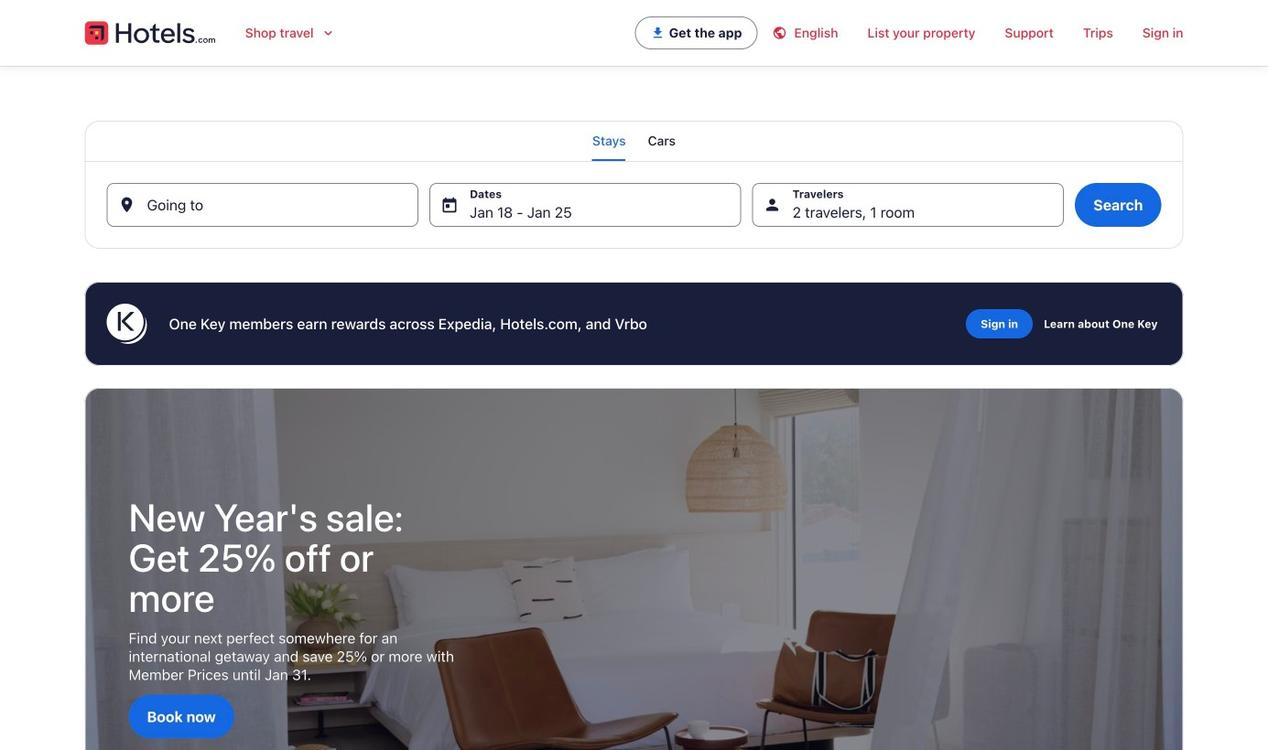 Task type: locate. For each thing, give the bounding box(es) containing it.
tab list
[[85, 121, 1183, 161]]

main content
[[0, 66, 1268, 751]]



Task type: describe. For each thing, give the bounding box(es) containing it.
small image
[[772, 26, 794, 40]]

inside a bright image
[[85, 388, 1183, 751]]

download the app button image
[[651, 26, 665, 40]]

hotels logo image
[[85, 18, 216, 48]]

shop travel image
[[321, 26, 336, 40]]



Task type: vqa. For each thing, say whether or not it's contained in the screenshot.
"Shop travel" Icon
yes



